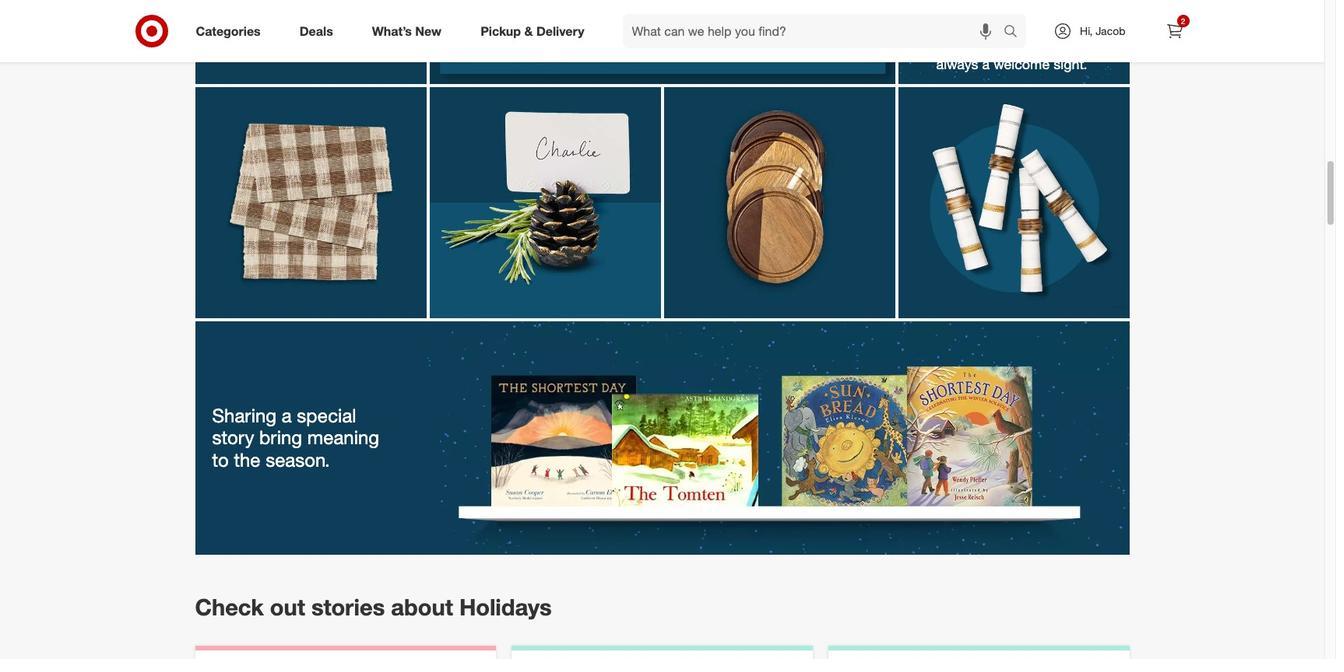 Task type: vqa. For each thing, say whether or not it's contained in the screenshot.
ideas. within Gifts That Encourage Some Me-Time Recharge, Refresh & Revitalize With These Ideas.
no



Task type: locate. For each thing, give the bounding box(es) containing it.
to
[[212, 449, 229, 472]]

sight.
[[1054, 55, 1087, 72]]

1 horizontal spatial a
[[982, 55, 990, 72]]

a right always
[[982, 55, 990, 72]]

pickup & delivery link
[[467, 14, 604, 48]]

0 vertical spatial a
[[982, 55, 990, 72]]

categories
[[196, 23, 261, 39]]

chocolate yule log cake is always a welcome sight.
[[932, 41, 1100, 72]]

a
[[982, 55, 990, 72], [282, 404, 292, 427]]

what's new link
[[359, 14, 461, 48]]

sharing a special story bring meaning to the season.
[[212, 404, 385, 472]]

stories
[[311, 593, 385, 621]]

a left special
[[282, 404, 292, 427]]

deals
[[300, 23, 333, 39]]

a inside sharing a special story bring meaning to the season.
[[282, 404, 292, 427]]

yule
[[1000, 41, 1025, 58]]

deals link
[[286, 14, 353, 48]]

hi,
[[1080, 24, 1093, 37]]

jacob
[[1096, 24, 1126, 37]]

0 horizontal spatial a
[[282, 404, 292, 427]]

2
[[1181, 16, 1185, 26]]

a inside the chocolate yule log cake is always a welcome sight.
[[982, 55, 990, 72]]

holidays
[[459, 593, 552, 621]]

check
[[195, 593, 264, 621]]

categories link
[[183, 14, 280, 48]]

season.
[[266, 449, 330, 472]]

what's
[[372, 23, 412, 39]]

What can we help you find? suggestions appear below search field
[[623, 14, 1008, 48]]

1 vertical spatial a
[[282, 404, 292, 427]]

new
[[415, 23, 442, 39]]

is
[[1086, 41, 1096, 58]]



Task type: describe. For each thing, give the bounding box(es) containing it.
delivery
[[536, 23, 584, 39]]

bring
[[259, 426, 302, 450]]

story
[[212, 426, 254, 450]]

out
[[270, 593, 305, 621]]

&
[[524, 23, 533, 39]]

sharing
[[212, 404, 276, 427]]

chocolate
[[932, 41, 996, 58]]

search button
[[997, 14, 1034, 51]]

pickup
[[481, 23, 521, 39]]

the
[[234, 449, 260, 472]]

2 link
[[1157, 14, 1192, 48]]

pickup & delivery
[[481, 23, 584, 39]]

cake
[[1052, 41, 1082, 58]]

always
[[936, 55, 978, 72]]

check out stories about holidays
[[195, 593, 552, 621]]

hi, jacob
[[1080, 24, 1126, 37]]

meaning
[[307, 426, 379, 450]]

log
[[1029, 41, 1048, 58]]

welcome
[[994, 55, 1050, 72]]

special
[[297, 404, 356, 427]]

the shortest day - by  susan cooper (hardcover), the tomten - by  astrid lindgren (paperback), the shortest day - by  wendy pfeffer (paperback) image
[[195, 321, 1129, 555]]

search
[[997, 25, 1034, 40]]

what's new
[[372, 23, 442, 39]]

about
[[391, 593, 453, 621]]



